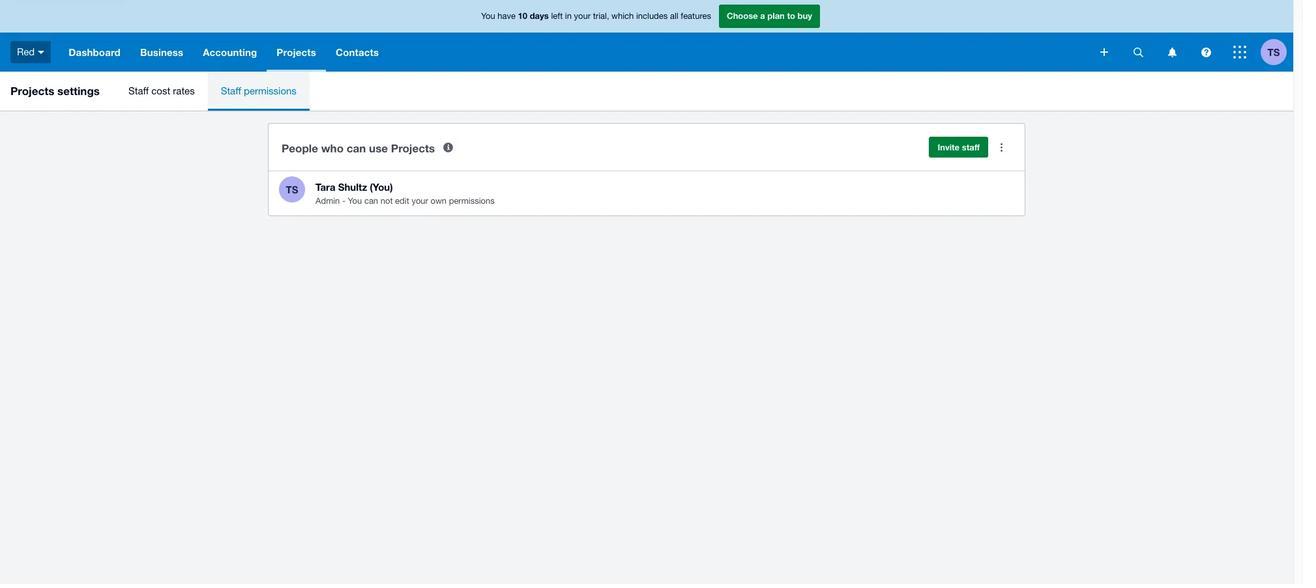 Task type: locate. For each thing, give the bounding box(es) containing it.
svg image
[[1234, 46, 1247, 59], [1168, 47, 1177, 57], [1201, 47, 1211, 57]]

staff permissions
[[221, 85, 297, 96]]

permissions inside tab
[[244, 85, 297, 96]]

more options image
[[988, 134, 1014, 160]]

staff permissions tab
[[208, 72, 310, 111]]

staff down accounting
[[221, 85, 241, 96]]

your
[[574, 11, 591, 21], [412, 196, 428, 206]]

0 vertical spatial can
[[347, 141, 366, 155]]

permissions down projects dropdown button
[[244, 85, 297, 96]]

staff inside 'link'
[[128, 85, 149, 96]]

trial,
[[593, 11, 609, 21]]

dashboard
[[69, 46, 121, 58]]

you inside you have 10 days left in your trial, which includes all features
[[481, 11, 495, 21]]

can left use
[[347, 141, 366, 155]]

red button
[[0, 33, 59, 72]]

you
[[481, 11, 495, 21], [348, 196, 362, 206]]

permissions right the own in the top of the page
[[449, 196, 495, 206]]

1 horizontal spatial svg image
[[1201, 47, 1211, 57]]

1 vertical spatial your
[[412, 196, 428, 206]]

plan
[[768, 11, 785, 21]]

ts inside popup button
[[1268, 46, 1280, 58]]

1 horizontal spatial permissions
[[449, 196, 495, 206]]

business button
[[130, 33, 193, 72]]

dashboard link
[[59, 33, 130, 72]]

(you)
[[370, 181, 393, 193]]

rates
[[173, 85, 195, 96]]

have
[[498, 11, 516, 21]]

contacts
[[336, 46, 379, 58]]

you left have
[[481, 11, 495, 21]]

projects right use
[[391, 141, 435, 155]]

2 horizontal spatial svg image
[[1133, 47, 1143, 57]]

0 vertical spatial your
[[574, 11, 591, 21]]

accounting
[[203, 46, 257, 58]]

1 vertical spatial can
[[364, 196, 378, 206]]

choose
[[727, 11, 758, 21]]

permissions
[[244, 85, 297, 96], [449, 196, 495, 206]]

projects down red popup button
[[10, 84, 54, 98]]

ts
[[1268, 46, 1280, 58], [286, 184, 298, 195]]

1 horizontal spatial staff
[[221, 85, 241, 96]]

2 horizontal spatial projects
[[391, 141, 435, 155]]

1 horizontal spatial projects
[[277, 46, 316, 58]]

0 horizontal spatial permissions
[[244, 85, 297, 96]]

staff cost rates
[[128, 85, 195, 96]]

includes
[[636, 11, 668, 21]]

projects
[[277, 46, 316, 58], [10, 84, 54, 98], [391, 141, 435, 155]]

projects inside dropdown button
[[277, 46, 316, 58]]

use
[[369, 141, 388, 155]]

shultz
[[338, 181, 367, 193]]

0 horizontal spatial you
[[348, 196, 362, 206]]

staff left cost
[[128, 85, 149, 96]]

2 staff from the left
[[221, 85, 241, 96]]

projects up staff permissions
[[277, 46, 316, 58]]

staff
[[128, 85, 149, 96], [221, 85, 241, 96]]

0 horizontal spatial svg image
[[1168, 47, 1177, 57]]

1 horizontal spatial ts
[[1268, 46, 1280, 58]]

0 vertical spatial projects
[[277, 46, 316, 58]]

projects button
[[267, 33, 326, 72]]

0 vertical spatial you
[[481, 11, 495, 21]]

to
[[787, 11, 795, 21]]

accounting button
[[193, 33, 267, 72]]

staff
[[962, 142, 980, 153]]

can left not
[[364, 196, 378, 206]]

banner
[[0, 0, 1294, 72]]

1 vertical spatial permissions
[[449, 196, 495, 206]]

1 staff from the left
[[128, 85, 149, 96]]

svg image
[[1133, 47, 1143, 57], [1101, 48, 1108, 56], [38, 51, 44, 54]]

1 vertical spatial you
[[348, 196, 362, 206]]

0 vertical spatial ts
[[1268, 46, 1280, 58]]

1 vertical spatial ts
[[286, 184, 298, 195]]

0 horizontal spatial staff
[[128, 85, 149, 96]]

staff for staff permissions
[[221, 85, 241, 96]]

0 horizontal spatial svg image
[[38, 51, 44, 54]]

staff inside tab
[[221, 85, 241, 96]]

0 horizontal spatial your
[[412, 196, 428, 206]]

1 horizontal spatial your
[[574, 11, 591, 21]]

can
[[347, 141, 366, 155], [364, 196, 378, 206]]

you right -
[[348, 196, 362, 206]]

own
[[431, 196, 447, 206]]

your right in
[[574, 11, 591, 21]]

0 horizontal spatial projects
[[10, 84, 54, 98]]

0 horizontal spatial ts
[[286, 184, 298, 195]]

your right edit at the left of page
[[412, 196, 428, 206]]

1 vertical spatial projects
[[10, 84, 54, 98]]

1 horizontal spatial you
[[481, 11, 495, 21]]

svg image inside red popup button
[[38, 51, 44, 54]]

not
[[381, 196, 393, 206]]

0 vertical spatial permissions
[[244, 85, 297, 96]]

contacts button
[[326, 33, 389, 72]]

choose a plan to buy
[[727, 11, 812, 21]]



Task type: describe. For each thing, give the bounding box(es) containing it.
2 vertical spatial projects
[[391, 141, 435, 155]]

permissions inside tara shultz (you) admin - you can not edit your own permissions
[[449, 196, 495, 206]]

ts button
[[1261, 33, 1294, 72]]

2 horizontal spatial svg image
[[1234, 46, 1247, 59]]

features
[[681, 11, 711, 21]]

which
[[612, 11, 634, 21]]

people who can use projects
[[282, 141, 435, 155]]

business
[[140, 46, 183, 58]]

all
[[670, 11, 679, 21]]

projects for projects
[[277, 46, 316, 58]]

cost
[[151, 85, 170, 96]]

10
[[518, 11, 528, 21]]

projects for projects settings
[[10, 84, 54, 98]]

your inside you have 10 days left in your trial, which includes all features
[[574, 11, 591, 21]]

edit
[[395, 196, 409, 206]]

invite staff
[[938, 142, 980, 153]]

1 horizontal spatial svg image
[[1101, 48, 1108, 56]]

can inside tara shultz (you) admin - you can not edit your own permissions
[[364, 196, 378, 206]]

staff permissions link
[[208, 72, 310, 111]]

banner containing ts
[[0, 0, 1294, 72]]

staff cost rates link
[[115, 72, 208, 111]]

projects settings
[[10, 84, 100, 98]]

staff for staff cost rates
[[128, 85, 149, 96]]

tara shultz (you) admin - you can not edit your own permissions
[[316, 181, 495, 206]]

tara
[[316, 181, 335, 193]]

admin
[[316, 196, 340, 206]]

people
[[282, 141, 318, 155]]

red
[[17, 46, 35, 57]]

left
[[551, 11, 563, 21]]

you have 10 days left in your trial, which includes all features
[[481, 11, 711, 21]]

in
[[565, 11, 572, 21]]

buy
[[798, 11, 812, 21]]

a
[[760, 11, 765, 21]]

-
[[342, 196, 346, 206]]

your inside tara shultz (you) admin - you can not edit your own permissions
[[412, 196, 428, 206]]

settings
[[57, 84, 100, 98]]

days
[[530, 11, 549, 21]]

invite staff button
[[929, 137, 988, 158]]

more info image
[[435, 134, 461, 160]]

invite
[[938, 142, 960, 153]]

who
[[321, 141, 344, 155]]

you inside tara shultz (you) admin - you can not edit your own permissions
[[348, 196, 362, 206]]



Task type: vqa. For each thing, say whether or not it's contained in the screenshot.
left 30
no



